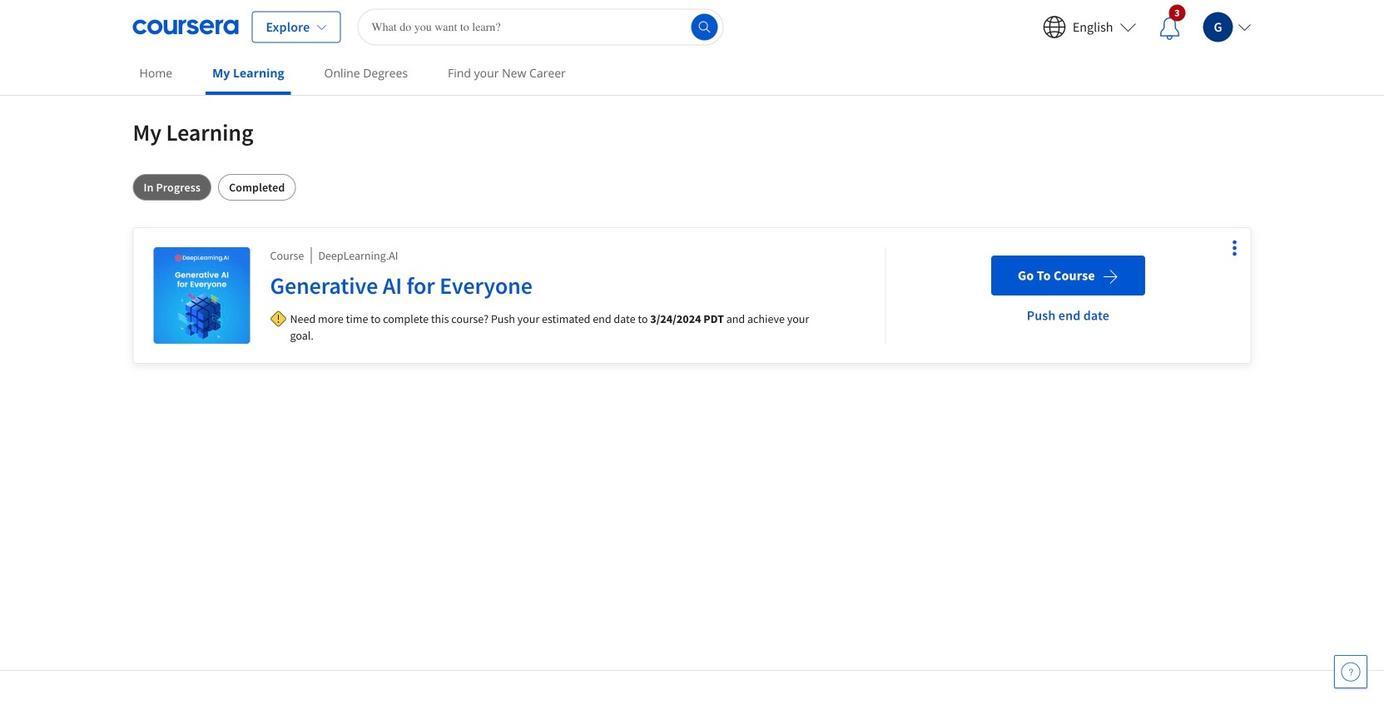 Task type: locate. For each thing, give the bounding box(es) containing it.
tab list
[[133, 174, 1252, 201]]

None search field
[[358, 9, 724, 45]]

generative ai for everyone image
[[154, 247, 250, 344]]



Task type: vqa. For each thing, say whether or not it's contained in the screenshot.
engineering within the Launch or advance your career in computer engineering with a graduate level degree
no



Task type: describe. For each thing, give the bounding box(es) containing it.
more option for generative ai for everyone image
[[1224, 236, 1247, 260]]

What do you want to learn? text field
[[358, 9, 724, 45]]

help center image
[[1341, 662, 1361, 682]]

coursera image
[[133, 14, 239, 40]]



